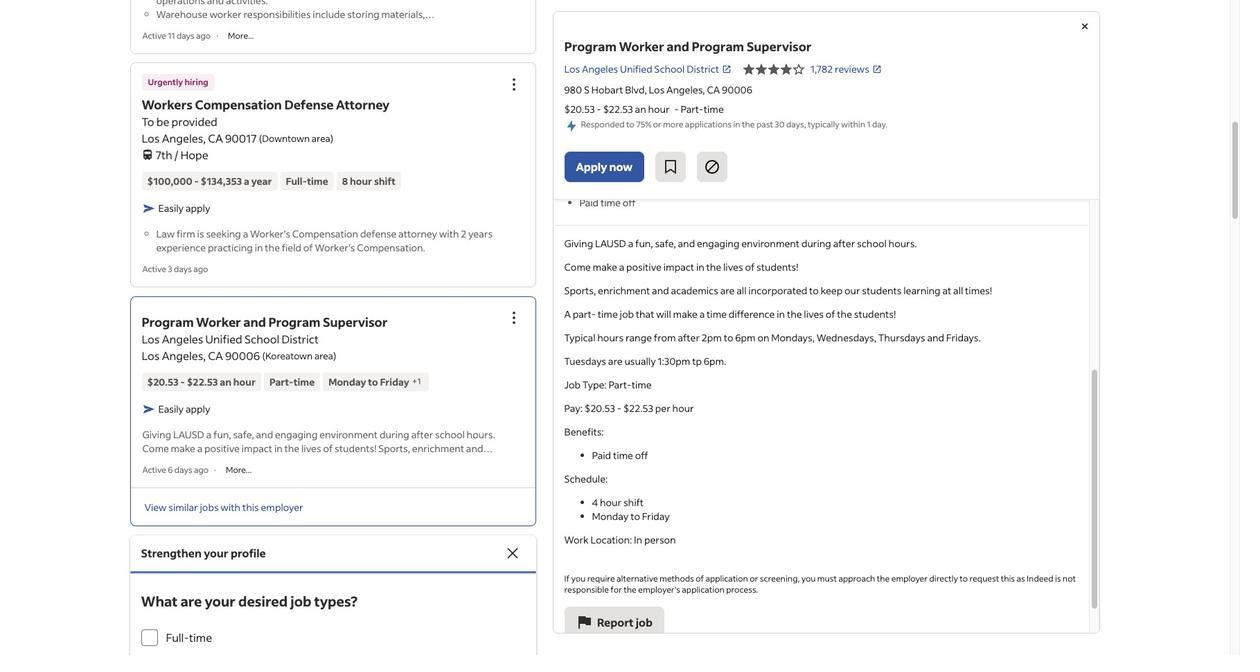Task type: describe. For each thing, give the bounding box(es) containing it.
in
[[634, 534, 643, 547]]

tp
[[693, 355, 702, 368]]

1 vertical spatial paid
[[592, 449, 612, 463]]

90017
[[225, 131, 257, 145]]

shift for 8 hour shift
[[374, 175, 396, 188]]

warehouse worker responsibilities include storing materials,…
[[156, 7, 435, 21]]

0 vertical spatial job
[[620, 308, 634, 321]]

what are your desired job types?
[[141, 593, 358, 611]]

unified inside program worker and program supervisor los angeles unified school district los angeles, ca 90006 ( koreatown area )
[[206, 332, 243, 347]]

district inside program worker and program supervisor los angeles unified school district los angeles, ca 90006 ( koreatown area )
[[282, 332, 319, 347]]

1 horizontal spatial impact
[[664, 261, 695, 274]]

to left +
[[368, 376, 378, 389]]

in inside law firm is seeking a worker's compensation defense attorney with 2 years experience practicing in the field of worker's compensation.
[[255, 241, 263, 254]]

during for giving lausd a fun, safe, and engaging environment during after school hours. come make a positive impact in the lives of students! sports, enrichment and…
[[380, 428, 410, 442]]

11
[[168, 30, 175, 41]]

time right part-
[[598, 308, 618, 321]]

experience
[[156, 241, 206, 254]]

is inside the if you require alternative methods of application or screening, you must approach the employer directly to request this as indeed is not responsible for the employer's application process.
[[1056, 574, 1062, 585]]

0 vertical spatial unified
[[620, 63, 653, 76]]

and up los angeles unified school district link
[[667, 38, 690, 55]]

program worker and program supervisor los angeles unified school district los angeles, ca 90006 ( koreatown area )
[[142, 314, 388, 363]]

safe, for come make a positive impact in the lives of students!
[[655, 237, 676, 250]]

more... button for active 6 days ago ·
[[222, 464, 256, 476]]

giving lausd a fun, safe, and engaging environment during after school hours.
[[565, 237, 918, 250]]

with inside law firm is seeking a worker's compensation defense attorney with 2 years experience practicing in the field of worker's compensation.
[[439, 227, 459, 240]]

los angeles unified school district
[[565, 63, 720, 76]]

benefits:
[[565, 426, 604, 439]]

worker
[[210, 7, 242, 21]]

2 horizontal spatial students!
[[855, 308, 896, 321]]

lausd for active 6 days ago
[[173, 428, 204, 442]]

profile
[[231, 546, 266, 561]]

angeles, inside program worker and program supervisor los angeles unified school district los angeles, ca 90006 ( koreatown area )
[[162, 349, 206, 363]]

easily for los angeles, ca 90017
[[158, 202, 184, 215]]

of inside "giving lausd a fun, safe, and engaging environment during after school hours. come make a positive impact in the lives of students! sports, enrichment and…"
[[323, 442, 333, 455]]

apply for los angeles, ca 90006
[[186, 403, 210, 416]]

the down alternative
[[624, 585, 637, 596]]

0 vertical spatial lives
[[724, 261, 744, 274]]

per
[[656, 402, 671, 415]]

employer's
[[639, 585, 681, 596]]

view
[[145, 501, 167, 514]]

person
[[645, 534, 676, 547]]

provided
[[172, 114, 218, 129]]

1 vertical spatial with
[[221, 501, 241, 514]]

worker for program worker and program supervisor los angeles unified school district los angeles, ca 90006 ( koreatown area )
[[196, 314, 241, 331]]

the left past at the top right
[[742, 119, 755, 130]]

3
[[168, 264, 172, 274]]

in inside "giving lausd a fun, safe, and engaging environment during after school hours. come make a positive impact in the lives of students! sports, enrichment and…"
[[274, 442, 283, 455]]

hour right per
[[673, 402, 694, 415]]

0 vertical spatial compensation
[[195, 96, 282, 113]]

0 vertical spatial come
[[565, 261, 591, 274]]

1,782 reviews link
[[811, 63, 882, 76]]

8
[[342, 175, 348, 188]]

environment for come make a positive impact in the lives of students!
[[742, 237, 800, 250]]

within
[[842, 119, 866, 130]]

time up 2pm
[[707, 308, 727, 321]]

employer inside the if you require alternative methods of application or screening, you must approach the employer directly to request this as indeed is not responsible for the employer's application process.
[[892, 574, 928, 585]]

if
[[565, 574, 570, 585]]

pay: $20.53 - $22.53 per hour
[[565, 402, 694, 415]]

in up academics
[[697, 261, 705, 274]]

typical
[[565, 332, 596, 345]]

1 horizontal spatial full-
[[286, 175, 307, 188]]

more
[[663, 119, 684, 130]]

students! inside "giving lausd a fun, safe, and engaging environment during after school hours. come make a positive impact in the lives of students! sports, enrichment and…"
[[335, 442, 377, 455]]

time down apply now button
[[601, 196, 621, 209]]

- for $20.53 - $22.53 an hour
[[181, 376, 185, 389]]

0 horizontal spatial worker's
[[250, 227, 290, 240]]

in left past at the top right
[[734, 119, 741, 130]]

0 vertical spatial ca
[[707, 83, 720, 96]]

on
[[758, 332, 770, 345]]

2 horizontal spatial part-
[[681, 103, 704, 116]]

and left 'fridays.'
[[928, 332, 945, 345]]

will
[[657, 308, 672, 321]]

0 vertical spatial off
[[623, 196, 636, 209]]

come make a positive impact in the lives of students!
[[565, 261, 799, 274]]

defense
[[360, 227, 397, 240]]

require
[[588, 574, 615, 585]]

easily apply for los angeles, ca 90006
[[158, 403, 210, 416]]

1 horizontal spatial after
[[678, 332, 700, 345]]

hobart
[[592, 83, 623, 96]]

workers
[[142, 96, 193, 113]]

the up academics
[[707, 261, 722, 274]]

view similar jobs with this employer link up the 'strengthen your profile'
[[145, 501, 303, 514]]

apply for los angeles, ca 90017
[[186, 202, 210, 215]]

1 horizontal spatial part-
[[609, 379, 632, 392]]

0 vertical spatial students!
[[757, 261, 799, 274]]

( inside the to be provided los angeles, ca 90017 ( downtown area )
[[259, 132, 262, 144]]

6pm.
[[704, 355, 727, 368]]

usually
[[625, 355, 656, 368]]

and up come make a positive impact in the lives of students!
[[678, 237, 695, 250]]

now
[[610, 160, 633, 174]]

active for active 6 days ago ·
[[142, 465, 166, 476]]

1 horizontal spatial make
[[593, 261, 618, 274]]

1 vertical spatial job
[[291, 593, 312, 611]]

time down pay: $20.53 - $22.53 per hour
[[613, 449, 634, 463]]

active for active 3 days ago
[[142, 264, 166, 274]]

program up 4 out of 5 stars image on the right top
[[692, 38, 745, 55]]

be
[[156, 114, 169, 129]]

and inside program worker and program supervisor los angeles unified school district los angeles, ca 90006 ( koreatown area )
[[244, 314, 266, 331]]

report job button
[[565, 607, 665, 639]]

shift for 4 hour shift monday to friday
[[624, 497, 644, 510]]

) inside the to be provided los angeles, ca 90017 ( downtown area )
[[331, 132, 334, 144]]

program up the koreatown
[[269, 314, 321, 331]]

$134,353
[[201, 175, 242, 188]]

attorney
[[399, 227, 437, 240]]

1 you from the left
[[572, 574, 586, 585]]

and inside "giving lausd a fun, safe, and engaging environment during after school hours. come make a positive impact in the lives of students! sports, enrichment and…"
[[256, 428, 273, 442]]

4
[[592, 497, 598, 510]]

thursdays
[[879, 332, 926, 345]]

downtown
[[262, 132, 310, 144]]

0 vertical spatial friday
[[380, 376, 409, 389]]

0 vertical spatial enrichment
[[598, 284, 650, 298]]

0 horizontal spatial employer
[[261, 501, 303, 514]]

worker for program worker and program supervisor
[[619, 38, 665, 55]]

0 horizontal spatial part-
[[270, 376, 294, 389]]

4 out of 5 stars image
[[743, 61, 806, 78]]

hours
[[598, 332, 624, 345]]

a
[[565, 308, 571, 321]]

0 vertical spatial application
[[706, 574, 749, 585]]

to left 75%
[[627, 119, 635, 130]]

area inside program worker and program supervisor los angeles unified school district los angeles, ca 90006 ( koreatown area )
[[315, 350, 333, 362]]

1 vertical spatial your
[[205, 593, 236, 611]]

supervisor for program worker and program supervisor los angeles unified school district los angeles, ca 90006 ( koreatown area )
[[323, 314, 388, 331]]

district inside los angeles unified school district link
[[687, 63, 720, 76]]

980 s hobart blvd, los angeles, ca 90006
[[565, 83, 753, 96]]

days for 3
[[174, 264, 192, 274]]

easily for los angeles, ca 90006
[[158, 403, 184, 416]]

ago for active 11 days ago ·
[[196, 30, 211, 41]]

seeking
[[206, 227, 241, 240]]

1 horizontal spatial 1
[[867, 119, 871, 130]]

active 11 days ago ·
[[142, 30, 218, 41]]

not
[[1063, 574, 1077, 585]]

materials,…
[[382, 7, 435, 21]]

strengthen your profile
[[141, 546, 266, 561]]

0 vertical spatial angeles,
[[667, 83, 705, 96]]

applications
[[685, 119, 732, 130]]

transit information image
[[142, 147, 153, 160]]

school inside program worker and program supervisor los angeles unified school district los angeles, ca 90006 ( koreatown area )
[[245, 332, 280, 347]]

field
[[282, 241, 302, 254]]

workers compensation defense attorney
[[142, 96, 390, 113]]

school for giving lausd a fun, safe, and engaging environment during after school hours. come make a positive impact in the lives of students! sports, enrichment and…
[[435, 428, 465, 442]]

academics
[[671, 284, 719, 298]]

0 vertical spatial this
[[243, 501, 259, 514]]

2pm
[[702, 332, 722, 345]]

an for $20.53 - $22.53 an hour
[[220, 376, 232, 389]]

mondays,
[[772, 332, 815, 345]]

supervisor for program worker and program supervisor
[[747, 38, 812, 55]]

0 horizontal spatial full-
[[166, 631, 189, 645]]

indeed
[[1027, 574, 1054, 585]]

0 vertical spatial full-time
[[286, 175, 328, 188]]

and…
[[466, 442, 493, 455]]

90006 inside program worker and program supervisor los angeles unified school district los angeles, ca 90006 ( koreatown area )
[[225, 349, 260, 363]]

monday inside 4 hour shift monday to friday
[[592, 510, 629, 524]]

the right approach
[[877, 574, 890, 585]]

6
[[168, 465, 173, 476]]

30
[[775, 119, 785, 130]]

75%
[[636, 119, 652, 130]]

workers compensation defense attorney button
[[142, 96, 390, 113]]

include
[[313, 7, 346, 21]]

time up 'applications'
[[704, 103, 724, 116]]

s
[[584, 83, 590, 96]]

hope
[[180, 148, 208, 162]]

time down usually
[[632, 379, 652, 392]]

and up will
[[652, 284, 669, 298]]

urgently hiring
[[148, 77, 208, 87]]

law
[[156, 227, 175, 240]]

impact inside "giving lausd a fun, safe, and engaging environment during after school hours. come make a positive impact in the lives of students! sports, enrichment and…"
[[242, 442, 273, 455]]

( inside program worker and program supervisor los angeles unified school district los angeles, ca 90006 ( koreatown area )
[[262, 350, 265, 362]]

time left 8 at the top
[[307, 175, 328, 188]]

time down the koreatown
[[294, 376, 315, 389]]

1 horizontal spatial 90006
[[722, 83, 753, 96]]

days,
[[787, 119, 807, 130]]

1 vertical spatial application
[[682, 585, 725, 596]]

Full-time checkbox
[[141, 630, 158, 647]]

giving for giving lausd a fun, safe, and engaging environment during after school hours.
[[565, 237, 594, 250]]

an for $20.53 - $22.53 an hour - part-time
[[635, 103, 647, 116]]

come inside "giving lausd a fun, safe, and engaging environment during after school hours. come make a positive impact in the lives of students! sports, enrichment and…"
[[142, 442, 169, 455]]

jobs
[[200, 501, 219, 514]]

to be provided los angeles, ca 90017 ( downtown area )
[[142, 114, 334, 145]]

times!
[[966, 284, 993, 298]]

are for types?
[[181, 593, 202, 611]]

los inside the to be provided los angeles, ca 90017 ( downtown area )
[[142, 131, 160, 145]]

0 vertical spatial school
[[655, 63, 685, 76]]

angeles inside program worker and program supervisor los angeles unified school district los angeles, ca 90006 ( koreatown area )
[[162, 332, 203, 347]]

difference
[[729, 308, 775, 321]]

keep
[[821, 284, 843, 298]]

2 horizontal spatial lives
[[804, 308, 824, 321]]

2 vertical spatial $20.53
[[585, 402, 615, 415]]

urgently
[[148, 77, 183, 87]]

from
[[654, 332, 676, 345]]

hour down 980 s hobart blvd, los angeles, ca 90006
[[648, 103, 670, 116]]

after for giving lausd a fun, safe, and engaging environment during after school hours.
[[834, 237, 856, 250]]

engaging for active 6 days ago
[[275, 428, 318, 442]]



Task type: locate. For each thing, give the bounding box(es) containing it.
paid time off
[[580, 196, 636, 209], [592, 449, 649, 463]]

school for giving lausd a fun, safe, and engaging environment during after school hours.
[[858, 237, 887, 250]]

application
[[706, 574, 749, 585], [682, 585, 725, 596]]

storing
[[347, 7, 380, 21]]

ca inside the to be provided los angeles, ca 90017 ( downtown area )
[[208, 131, 223, 145]]

1 vertical spatial monday
[[592, 510, 629, 524]]

close job details image
[[1077, 18, 1094, 35]]

easily apply up firm
[[158, 202, 210, 215]]

more... button down worker
[[224, 30, 258, 41]]

environment up incorporated
[[742, 237, 800, 250]]

1 horizontal spatial job
[[620, 308, 634, 321]]

0 vertical spatial ·
[[216, 30, 218, 41]]

part- down the koreatown
[[270, 376, 294, 389]]

directly
[[930, 574, 959, 585]]

engaging up come make a positive impact in the lives of students!
[[697, 237, 740, 250]]

fun, up the active 6 days ago ·
[[214, 428, 231, 442]]

0 horizontal spatial ·
[[214, 465, 216, 476]]

1 horizontal spatial fun,
[[636, 237, 653, 250]]

angeles inside los angeles unified school district link
[[582, 63, 618, 76]]

job left the that
[[620, 308, 634, 321]]

1 horizontal spatial school
[[655, 63, 685, 76]]

paid up schedule:
[[592, 449, 612, 463]]

0 vertical spatial 1
[[867, 119, 871, 130]]

1 vertical spatial come
[[142, 442, 169, 455]]

year
[[251, 175, 272, 188]]

1 horizontal spatial sports,
[[565, 284, 596, 298]]

0 vertical spatial monday
[[329, 376, 366, 389]]

1 horizontal spatial supervisor
[[747, 38, 812, 55]]

0 vertical spatial area
[[312, 132, 331, 144]]

1 vertical spatial worker's
[[315, 241, 355, 254]]

1 vertical spatial easily apply
[[158, 403, 210, 416]]

1 vertical spatial days
[[174, 264, 192, 274]]

approach
[[839, 574, 876, 585]]

0 vertical spatial shift
[[374, 175, 396, 188]]

$22.53 for $20.53 - $22.53 an hour
[[187, 376, 218, 389]]

(
[[259, 132, 262, 144], [262, 350, 265, 362]]

program up s
[[565, 38, 617, 55]]

$22.53 for $20.53 - $22.53 an hour - part-time
[[603, 103, 633, 116]]

what
[[141, 593, 178, 611]]

0 vertical spatial your
[[204, 546, 229, 561]]

job actions for program worker and program supervisor is collapsed image
[[506, 310, 522, 326]]

lives down the part-time
[[302, 442, 321, 455]]

0 vertical spatial )
[[331, 132, 334, 144]]

1 easily apply from the top
[[158, 202, 210, 215]]

0 vertical spatial safe,
[[655, 237, 676, 250]]

2 all from the left
[[954, 284, 964, 298]]

lives down keep
[[804, 308, 824, 321]]

0 horizontal spatial job
[[291, 593, 312, 611]]

learning
[[904, 284, 941, 298]]

part-
[[681, 103, 704, 116], [270, 376, 294, 389], [609, 379, 632, 392]]

0 vertical spatial lausd
[[595, 237, 627, 250]]

worker up $20.53 - $22.53 an hour
[[196, 314, 241, 331]]

0 vertical spatial $20.53
[[565, 103, 595, 116]]

tuesdays
[[565, 355, 607, 368]]

positive inside "giving lausd a fun, safe, and engaging environment during after school hours. come make a positive impact in the lives of students! sports, enrichment and…"
[[205, 442, 240, 455]]

application up process.
[[706, 574, 749, 585]]

0 horizontal spatial during
[[380, 428, 410, 442]]

2 horizontal spatial are
[[721, 284, 735, 298]]

view similar jobs with this employer link down "giving lausd a fun, safe, and engaging environment during after school hours. come make a positive impact in the lives of students! sports, enrichment and…"
[[131, 488, 535, 526]]

1 active from the top
[[142, 30, 166, 41]]

paid time off up schedule:
[[592, 449, 649, 463]]

2 easily from the top
[[158, 403, 184, 416]]

0 vertical spatial after
[[834, 237, 856, 250]]

off down now
[[623, 196, 636, 209]]

the up the wednesdays,
[[838, 308, 853, 321]]

1 vertical spatial off
[[635, 449, 649, 463]]

your left desired
[[205, 593, 236, 611]]

0 vertical spatial ago
[[196, 30, 211, 41]]

our
[[845, 284, 861, 298]]

enrichment left and…
[[412, 442, 464, 455]]

compensation up the to be provided los angeles, ca 90017 ( downtown area )
[[195, 96, 282, 113]]

0 horizontal spatial enrichment
[[412, 442, 464, 455]]

more... button for active 11 days ago ·
[[224, 30, 258, 41]]

1 vertical spatial angeles,
[[162, 131, 206, 145]]

· for active 6 days ago ·
[[214, 465, 216, 476]]

giving inside "giving lausd a fun, safe, and engaging environment during after school hours. come make a positive impact in the lives of students! sports, enrichment and…"
[[142, 428, 171, 442]]

this right jobs
[[243, 501, 259, 514]]

you right if
[[572, 574, 586, 585]]

day.
[[873, 119, 888, 130]]

area right the koreatown
[[315, 350, 333, 362]]

0 horizontal spatial hours.
[[467, 428, 495, 442]]

are down hours
[[608, 355, 623, 368]]

$20.53 for $20.53 - $22.53 an hour
[[147, 376, 179, 389]]

apply now button
[[565, 152, 645, 182]]

screening,
[[760, 574, 800, 585]]

( down program worker and program supervisor button
[[262, 350, 265, 362]]

compensation inside law firm is seeking a worker's compensation defense attorney with 2 years experience practicing in the field of worker's compensation.
[[292, 227, 358, 240]]

to right the directly
[[960, 574, 968, 585]]

fun, for active 6 days ago
[[214, 428, 231, 442]]

or right 75%
[[653, 119, 662, 130]]

980
[[565, 83, 582, 96]]

program down 3
[[142, 314, 194, 331]]

1 vertical spatial lives
[[804, 308, 824, 321]]

1 vertical spatial apply
[[186, 403, 210, 416]]

at
[[943, 284, 952, 298]]

full-time
[[286, 175, 328, 188], [166, 631, 212, 645]]

/
[[175, 148, 178, 162]]

0 horizontal spatial giving
[[142, 428, 171, 442]]

1 vertical spatial friday
[[642, 510, 670, 524]]

1 horizontal spatial during
[[802, 237, 832, 250]]

1 horizontal spatial come
[[565, 261, 591, 274]]

all
[[737, 284, 747, 298], [954, 284, 964, 298]]

1 vertical spatial $22.53
[[187, 376, 218, 389]]

full- right year
[[286, 175, 307, 188]]

after for giving lausd a fun, safe, and engaging environment during after school hours. come make a positive impact in the lives of students! sports, enrichment and…
[[412, 428, 433, 442]]

ago for active 6 days ago ·
[[194, 465, 209, 476]]

lausd
[[595, 237, 627, 250], [173, 428, 204, 442]]

to left keep
[[810, 284, 819, 298]]

program worker and program supervisor
[[565, 38, 812, 55]]

after left 2pm
[[678, 332, 700, 345]]

days for 6
[[175, 465, 192, 476]]

make right will
[[674, 308, 698, 321]]

full-time left 8 at the top
[[286, 175, 328, 188]]

in down the part-time
[[274, 442, 283, 455]]

angeles up hobart
[[582, 63, 618, 76]]

0 horizontal spatial monday
[[329, 376, 366, 389]]

friday up person
[[642, 510, 670, 524]]

ca up 'applications'
[[707, 83, 720, 96]]

positive up the active 6 days ago ·
[[205, 442, 240, 455]]

angeles, up $20.53 - $22.53 an hour
[[162, 349, 206, 363]]

1 horizontal spatial worker
[[619, 38, 665, 55]]

0 horizontal spatial with
[[221, 501, 241, 514]]

active for active 11 days ago ·
[[142, 30, 166, 41]]

$22.53
[[603, 103, 633, 116], [187, 376, 218, 389], [624, 402, 654, 415]]

engaging for come make a positive impact in the lives of students!
[[697, 237, 740, 250]]

1 vertical spatial area
[[315, 350, 333, 362]]

1 vertical spatial or
[[750, 574, 759, 585]]

1
[[867, 119, 871, 130], [418, 377, 421, 387]]

responded to 75% or more applications in the past 30 days, typically within 1 day.
[[581, 119, 888, 130]]

· for active 11 days ago ·
[[216, 30, 218, 41]]

or inside the if you require alternative methods of application or screening, you must approach the employer directly to request this as indeed is not responsible for the employer's application process.
[[750, 574, 759, 585]]

2 horizontal spatial after
[[834, 237, 856, 250]]

ago
[[196, 30, 211, 41], [194, 264, 208, 274], [194, 465, 209, 476]]

0 vertical spatial (
[[259, 132, 262, 144]]

are for 6pm.
[[608, 355, 623, 368]]

the inside "giving lausd a fun, safe, and engaging environment during after school hours. come make a positive impact in the lives of students! sports, enrichment and…"
[[285, 442, 300, 455]]

lives inside "giving lausd a fun, safe, and engaging environment during after school hours. come make a positive impact in the lives of students! sports, enrichment and…"
[[302, 442, 321, 455]]

1 horizontal spatial positive
[[627, 261, 662, 274]]

of inside the if you require alternative methods of application or screening, you must approach the employer directly to request this as indeed is not responsible for the employer's application process.
[[696, 574, 704, 585]]

not interested image
[[704, 159, 721, 176]]

0 horizontal spatial an
[[220, 376, 232, 389]]

0 horizontal spatial full-time
[[166, 631, 212, 645]]

0 horizontal spatial impact
[[242, 442, 273, 455]]

part- up 'applications'
[[681, 103, 704, 116]]

to
[[142, 114, 154, 129]]

lausd for come make a positive impact in the lives of students!
[[595, 237, 627, 250]]

0 vertical spatial angeles
[[582, 63, 618, 76]]

0 horizontal spatial compensation
[[195, 96, 282, 113]]

1 vertical spatial enrichment
[[412, 442, 464, 455]]

view similar jobs with this employer
[[145, 501, 303, 514]]

worker's right field at the left of the page
[[315, 241, 355, 254]]

to right 2pm
[[724, 332, 734, 345]]

after down +
[[412, 428, 433, 442]]

school inside "giving lausd a fun, safe, and engaging environment during after school hours. come make a positive impact in the lives of students! sports, enrichment and…"
[[435, 428, 465, 442]]

0 horizontal spatial safe,
[[233, 428, 254, 442]]

$100,000 - $134,353 a year
[[147, 175, 272, 188]]

request
[[970, 574, 1000, 585]]

positive
[[627, 261, 662, 274], [205, 442, 240, 455]]

fun,
[[636, 237, 653, 250], [214, 428, 231, 442]]

make inside "giving lausd a fun, safe, and engaging environment during after school hours. come make a positive impact in the lives of students! sports, enrichment and…"
[[171, 442, 195, 455]]

) right the koreatown
[[333, 350, 336, 362]]

1 easily from the top
[[158, 202, 184, 215]]

worker inside program worker and program supervisor los angeles unified school district los angeles, ca 90006 ( koreatown area )
[[196, 314, 241, 331]]

$20.53 for $20.53 - $22.53 an hour - part-time
[[565, 103, 595, 116]]

schedule:
[[565, 473, 608, 486]]

lausd inside "giving lausd a fun, safe, and engaging environment during after school hours. come make a positive impact in the lives of students! sports, enrichment and…"
[[173, 428, 204, 442]]

during for giving lausd a fun, safe, and engaging environment during after school hours.
[[802, 237, 832, 250]]

90006
[[722, 83, 753, 96], [225, 349, 260, 363]]

2 vertical spatial job
[[636, 616, 653, 630]]

part- up pay: $20.53 - $22.53 per hour
[[609, 379, 632, 392]]

1 horizontal spatial lausd
[[595, 237, 627, 250]]

the up mondays,
[[787, 308, 802, 321]]

easily apply for los angeles, ca 90017
[[158, 202, 210, 215]]

type:
[[583, 379, 607, 392]]

safe, for active 6 days ago
[[233, 428, 254, 442]]

0 horizontal spatial worker
[[196, 314, 241, 331]]

area inside the to be provided los angeles, ca 90017 ( downtown area )
[[312, 132, 331, 144]]

1 inside "monday to friday + 1"
[[418, 377, 421, 387]]

hours. inside "giving lausd a fun, safe, and engaging environment during after school hours. come make a positive impact in the lives of students! sports, enrichment and…"
[[467, 428, 495, 442]]

full- right full-time option
[[166, 631, 189, 645]]

1 vertical spatial during
[[380, 428, 410, 442]]

0 vertical spatial district
[[687, 63, 720, 76]]

fun, inside "giving lausd a fun, safe, and engaging environment during after school hours. come make a positive impact in the lives of students! sports, enrichment and…"
[[214, 428, 231, 442]]

2 apply from the top
[[186, 403, 210, 416]]

district up the koreatown
[[282, 332, 319, 347]]

1 horizontal spatial worker's
[[315, 241, 355, 254]]

0 vertical spatial positive
[[627, 261, 662, 274]]

more... for active 11 days ago ·
[[228, 30, 254, 41]]

0 horizontal spatial school
[[435, 428, 465, 442]]

students! down students
[[855, 308, 896, 321]]

job
[[565, 379, 581, 392]]

easily down $20.53 - $22.53 an hour
[[158, 403, 184, 416]]

shift
[[374, 175, 396, 188], [624, 497, 644, 510]]

and down the part-time
[[256, 428, 273, 442]]

2
[[461, 227, 467, 240]]

to
[[627, 119, 635, 130], [810, 284, 819, 298], [724, 332, 734, 345], [368, 376, 378, 389], [631, 510, 640, 524], [960, 574, 968, 585]]

environment
[[742, 237, 800, 250], [320, 428, 378, 442]]

incorporated
[[749, 284, 808, 298]]

impact
[[664, 261, 695, 274], [242, 442, 273, 455]]

active left 3
[[142, 264, 166, 274]]

0 vertical spatial full-
[[286, 175, 307, 188]]

off down pay: $20.53 - $22.53 per hour
[[635, 449, 649, 463]]

angeles, inside the to be provided los angeles, ca 90017 ( downtown area )
[[162, 131, 206, 145]]

during inside "giving lausd a fun, safe, and engaging environment during after school hours. come make a positive impact in the lives of students! sports, enrichment and…"
[[380, 428, 410, 442]]

your left profile
[[204, 546, 229, 561]]

2 horizontal spatial make
[[674, 308, 698, 321]]

wednesdays,
[[817, 332, 877, 345]]

0 vertical spatial with
[[439, 227, 459, 240]]

0 vertical spatial paid
[[580, 196, 599, 209]]

shift inside 4 hour shift monday to friday
[[624, 497, 644, 510]]

hours.
[[889, 237, 918, 250], [467, 428, 495, 442]]

during down "monday to friday + 1"
[[380, 428, 410, 442]]

hours. up learning
[[889, 237, 918, 250]]

ca up $20.53 - $22.53 an hour
[[208, 349, 223, 363]]

giving lausd a fun, safe, and engaging environment during after school hours. come make a positive impact in the lives of students! sports, enrichment and…
[[142, 428, 495, 455]]

2 active from the top
[[142, 264, 166, 274]]

unified up blvd,
[[620, 63, 653, 76]]

hours. for giving lausd a fun, safe, and engaging environment during after school hours.
[[889, 237, 918, 250]]

- for $20.53 - $22.53 an hour - part-time
[[597, 103, 601, 116]]

are up a part- time job that will make a time difference in the lives of the students! in the top of the page
[[721, 284, 735, 298]]

days right "6"
[[175, 465, 192, 476]]

school
[[655, 63, 685, 76], [245, 332, 280, 347]]

ca inside program worker and program supervisor los angeles unified school district los angeles, ca 90006 ( koreatown area )
[[208, 349, 223, 363]]

1 vertical spatial school
[[435, 428, 465, 442]]

if you require alternative methods of application or screening, you must approach the employer directly to request this as indeed is not responsible for the employer's application process.
[[565, 574, 1077, 596]]

safe, inside "giving lausd a fun, safe, and engaging environment during after school hours. come make a positive impact in the lives of students! sports, enrichment and…"
[[233, 428, 254, 442]]

0 horizontal spatial school
[[245, 332, 280, 347]]

environment for active 6 days ago
[[320, 428, 378, 442]]

-
[[597, 103, 601, 116], [675, 103, 679, 116], [194, 175, 199, 188], [181, 376, 185, 389], [617, 402, 622, 415]]

an up 75%
[[635, 103, 647, 116]]

1 vertical spatial paid time off
[[592, 449, 649, 463]]

make up part-
[[593, 261, 618, 274]]

1 vertical spatial easily
[[158, 403, 184, 416]]

environment inside "giving lausd a fun, safe, and engaging environment during after school hours. come make a positive impact in the lives of students! sports, enrichment and…"
[[320, 428, 378, 442]]

firm
[[177, 227, 195, 240]]

to inside the if you require alternative methods of application or screening, you must approach the employer directly to request this as indeed is not responsible for the employer's application process.
[[960, 574, 968, 585]]

the inside law firm is seeking a worker's compensation defense attorney with 2 years experience practicing in the field of worker's compensation.
[[265, 241, 280, 254]]

fun, for come make a positive impact in the lives of students!
[[636, 237, 653, 250]]

7th / hope
[[156, 148, 208, 162]]

0 vertical spatial paid time off
[[580, 196, 636, 209]]

save this job image
[[663, 159, 679, 176]]

1 vertical spatial an
[[220, 376, 232, 389]]

worker
[[619, 38, 665, 55], [196, 314, 241, 331]]

0 vertical spatial or
[[653, 119, 662, 130]]

hours. up and…
[[467, 428, 495, 442]]

engaging inside "giving lausd a fun, safe, and engaging environment during after school hours. come make a positive impact in the lives of students! sports, enrichment and…"
[[275, 428, 318, 442]]

an down program worker and program supervisor los angeles unified school district los angeles, ca 90006 ( koreatown area )
[[220, 376, 232, 389]]

giving for giving lausd a fun, safe, and engaging environment during after school hours. come make a positive impact in the lives of students! sports, enrichment and…
[[142, 428, 171, 442]]

active left 11
[[142, 30, 166, 41]]

sports, inside "giving lausd a fun, safe, and engaging environment during after school hours. come make a positive impact in the lives of students! sports, enrichment and…"
[[379, 442, 410, 455]]

are right what
[[181, 593, 202, 611]]

after up our
[[834, 237, 856, 250]]

lives down giving lausd a fun, safe, and engaging environment during after school hours.
[[724, 261, 744, 274]]

angeles, up more
[[667, 83, 705, 96]]

active left "6"
[[142, 465, 166, 476]]

supervisor inside program worker and program supervisor los angeles unified school district los angeles, ca 90006 ( koreatown area )
[[323, 314, 388, 331]]

0 vertical spatial more...
[[228, 30, 254, 41]]

0 vertical spatial sports,
[[565, 284, 596, 298]]

of inside law firm is seeking a worker's compensation defense attorney with 2 years experience practicing in the field of worker's compensation.
[[303, 241, 313, 254]]

1 all from the left
[[737, 284, 747, 298]]

make
[[593, 261, 618, 274], [674, 308, 698, 321], [171, 442, 195, 455]]

ago down warehouse
[[196, 30, 211, 41]]

in down sports, enrichment and academics are all incorporated to keep our students learning at all times!
[[777, 308, 785, 321]]

past
[[757, 119, 774, 130]]

1 vertical spatial hours.
[[467, 428, 495, 442]]

more... up view similar jobs with this employer
[[226, 465, 252, 476]]

enrichment inside "giving lausd a fun, safe, and engaging environment during after school hours. come make a positive impact in the lives of students! sports, enrichment and…"
[[412, 442, 464, 455]]

part-time
[[270, 376, 315, 389]]

hour
[[648, 103, 670, 116], [350, 175, 372, 188], [233, 376, 256, 389], [673, 402, 694, 415], [600, 497, 622, 510]]

hours. for giving lausd a fun, safe, and engaging environment during after school hours. come make a positive impact in the lives of students! sports, enrichment and…
[[467, 428, 495, 442]]

job inside button
[[636, 616, 653, 630]]

1,782
[[811, 63, 833, 76]]

1 vertical spatial ·
[[214, 465, 216, 476]]

+
[[412, 377, 418, 387]]

students
[[863, 284, 902, 298]]

6pm
[[736, 332, 756, 345]]

time right full-time option
[[189, 631, 212, 645]]

1 horizontal spatial are
[[608, 355, 623, 368]]

2 vertical spatial $22.53
[[624, 402, 654, 415]]

1 vertical spatial is
[[1056, 574, 1062, 585]]

hour inside 4 hour shift monday to friday
[[600, 497, 622, 510]]

warehouse
[[156, 7, 208, 21]]

0 vertical spatial hours.
[[889, 237, 918, 250]]

- for $100,000 - $134,353 a year
[[194, 175, 199, 188]]

more... down worker
[[228, 30, 254, 41]]

is inside law firm is seeking a worker's compensation defense attorney with 2 years experience practicing in the field of worker's compensation.
[[197, 227, 204, 240]]

dismiss card image
[[504, 546, 521, 562]]

this
[[243, 501, 259, 514], [1001, 574, 1016, 585]]

tuesdays are usually 1:30pm tp 6pm.
[[565, 355, 727, 368]]

1 horizontal spatial lives
[[724, 261, 744, 274]]

1 vertical spatial after
[[678, 332, 700, 345]]

) inside program worker and program supervisor los angeles unified school district los angeles, ca 90006 ( koreatown area )
[[333, 350, 336, 362]]

this inside the if you require alternative methods of application or screening, you must approach the employer directly to request this as indeed is not responsible for the employer's application process.
[[1001, 574, 1016, 585]]

part-
[[573, 308, 596, 321]]

monday to friday + 1
[[329, 376, 421, 389]]

reviews
[[835, 63, 870, 76]]

2 vertical spatial active
[[142, 465, 166, 476]]

hour left the part-time
[[233, 376, 256, 389]]

4 hour shift monday to friday
[[592, 497, 670, 524]]

0 horizontal spatial or
[[653, 119, 662, 130]]

los
[[565, 63, 580, 76], [649, 83, 665, 96], [142, 131, 160, 145], [142, 332, 160, 347], [142, 349, 160, 363]]

a part- time job that will make a time difference in the lives of the students!
[[565, 308, 896, 321]]

8 hour shift
[[342, 175, 396, 188]]

strengthen
[[141, 546, 202, 561]]

is left not at the right
[[1056, 574, 1062, 585]]

school down program worker and program supervisor button
[[245, 332, 280, 347]]

days for 11
[[177, 30, 195, 41]]

1 vertical spatial make
[[674, 308, 698, 321]]

0 vertical spatial make
[[593, 261, 618, 274]]

ago for active 3 days ago
[[194, 264, 208, 274]]

1 vertical spatial more...
[[226, 465, 252, 476]]

more... button
[[224, 30, 258, 41], [222, 464, 256, 476]]

come up part-
[[565, 261, 591, 274]]

to inside 4 hour shift monday to friday
[[631, 510, 640, 524]]

1 vertical spatial giving
[[142, 428, 171, 442]]

worker up los angeles unified school district on the top of the page
[[619, 38, 665, 55]]

0 vertical spatial an
[[635, 103, 647, 116]]

0 vertical spatial days
[[177, 30, 195, 41]]

work location: in person
[[565, 534, 676, 547]]

and
[[667, 38, 690, 55], [678, 237, 695, 250], [652, 284, 669, 298], [244, 314, 266, 331], [928, 332, 945, 345], [256, 428, 273, 442]]

0 vertical spatial fun,
[[636, 237, 653, 250]]

worker's up field at the left of the page
[[250, 227, 290, 240]]

a inside law firm is seeking a worker's compensation defense attorney with 2 years experience practicing in the field of worker's compensation.
[[243, 227, 248, 240]]

monday right the part-time
[[329, 376, 366, 389]]

3 active from the top
[[142, 465, 166, 476]]

compensation up field at the left of the page
[[292, 227, 358, 240]]

2 easily apply from the top
[[158, 403, 210, 416]]

1 vertical spatial unified
[[206, 332, 243, 347]]

apply
[[186, 202, 210, 215], [186, 403, 210, 416]]

after
[[834, 237, 856, 250], [678, 332, 700, 345], [412, 428, 433, 442]]

90006 up responded to 75% or more applications in the past 30 days, typically within 1 day.
[[722, 83, 753, 96]]

$20.53 - $22.53 an hour - part-time
[[565, 103, 724, 116]]

blvd,
[[625, 83, 647, 96]]

job actions for workers compensation defense attorney is collapsed image
[[506, 76, 522, 93]]

1 vertical spatial sports,
[[379, 442, 410, 455]]

full-time right full-time option
[[166, 631, 212, 645]]

after inside "giving lausd a fun, safe, and engaging environment during after school hours. come make a positive impact in the lives of students! sports, enrichment and…"
[[412, 428, 433, 442]]

1 vertical spatial full-time
[[166, 631, 212, 645]]

7th
[[156, 148, 173, 162]]

you left must
[[802, 574, 816, 585]]

application down methods
[[682, 585, 725, 596]]

friday inside 4 hour shift monday to friday
[[642, 510, 670, 524]]

days
[[177, 30, 195, 41], [174, 264, 192, 274], [175, 465, 192, 476]]

1 vertical spatial compensation
[[292, 227, 358, 240]]

more... button up view similar jobs with this employer
[[222, 464, 256, 476]]

program worker and program supervisor button
[[142, 314, 388, 331]]

1 apply from the top
[[186, 202, 210, 215]]

to up in
[[631, 510, 640, 524]]

1 vertical spatial active
[[142, 264, 166, 274]]

more... for active 6 days ago ·
[[226, 465, 252, 476]]

apply
[[576, 160, 607, 174]]

2 you from the left
[[802, 574, 816, 585]]

supervisor up "monday to friday + 1"
[[323, 314, 388, 331]]

hour right 8 at the top
[[350, 175, 372, 188]]



Task type: vqa. For each thing, say whether or not it's contained in the screenshot.
the top the -
no



